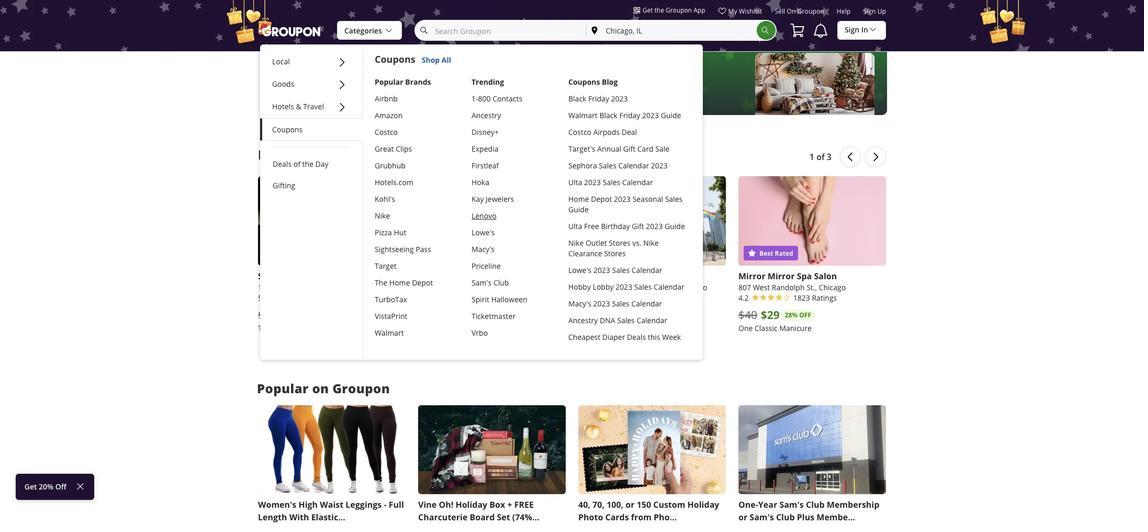 Task type: locate. For each thing, give the bounding box(es) containing it.
or down one-
[[739, 512, 748, 524]]

-
[[384, 500, 387, 511]]

0 horizontal spatial 1000+ bought
[[428, 249, 471, 258]]

search element
[[757, 21, 776, 40]]

sam's up plus on the bottom right of page
[[780, 500, 804, 511]]

1000+ up pure
[[428, 249, 446, 258]]

gift left card
[[624, 144, 636, 154]]

nike for nike outlet stores vs. nike clearance stores
[[569, 238, 584, 248]]

depot up 4.8
[[412, 278, 433, 288]]

ulta down sephora
[[569, 177, 583, 187]]

0 horizontal spatial ratings
[[492, 293, 517, 303]]

categories element
[[260, 45, 703, 360]]

1 horizontal spatial groupon
[[666, 6, 693, 14]]

holiday
[[683, 10, 754, 33], [594, 47, 619, 56], [456, 500, 488, 511], [688, 500, 720, 511]]

1 1000+ bought from the left
[[428, 249, 471, 258]]

2 west from the left
[[754, 283, 771, 293]]

0 vertical spatial walmart
[[569, 110, 598, 120]]

on
[[787, 7, 796, 15], [380, 324, 389, 334], [312, 380, 329, 397]]

black down coupons blog
[[569, 94, 587, 103]]

come
[[359, 15, 411, 37]]

best rated up the mirror mirror spa salon 807 west randolph st., chicago
[[758, 249, 794, 258]]

40, 70, 100, or 150 custom holiday photo cards from pho...
[[579, 500, 720, 524]]

20%
[[39, 482, 53, 492]]

0 horizontal spatial club
[[494, 278, 509, 288]]

2 vertical spatial on
[[312, 380, 329, 397]]

1 street, from the left
[[325, 283, 347, 293]]

macy's down hobby on the bottom of page
[[569, 299, 592, 309]]

contacts
[[493, 94, 523, 103]]

1 horizontal spatial best
[[600, 233, 614, 242]]

chicago inside spaderma wicker park 1636 west division street, chicago 5.0 $300 three laser hair-removal sessions on an extra small area
[[349, 283, 376, 293]]

all
[[442, 55, 452, 65]]

1 horizontal spatial west
[[754, 283, 771, 293]]

west inside spaderma wicker park 1636 west division street, chicago 5.0 $300 three laser hair-removal sessions on an extra small area
[[277, 283, 294, 293]]

1 horizontal spatial 1000+ bought
[[589, 249, 631, 258]]

2 spa from the left
[[798, 271, 813, 282]]

1000+ bought
[[428, 249, 471, 258], [589, 249, 631, 258]]

target's annual gift card sale
[[569, 144, 670, 154]]

2023 inside hobby lobby 2023 sales calendar link
[[616, 282, 633, 292]]

2023 inside lowe's 2023 sales calendar link
[[594, 265, 611, 275]]

chicago down park
[[349, 283, 376, 293]]

ulta for ulta 2023 sales calendar
[[569, 177, 583, 187]]

museum inside the field museum 1400 south lake shore drive, chicago
[[618, 271, 655, 282]]

with for holidays
[[274, 51, 288, 61]]

1
[[810, 152, 815, 163]]

off right 28%
[[800, 311, 812, 320]]

popular for popular brands
[[375, 77, 404, 87]]

2 horizontal spatial coupons
[[569, 77, 601, 87]]

coupons up popular brands
[[375, 53, 416, 66]]

2 1000+ bought from the left
[[589, 249, 631, 258]]

ticketmaster link
[[472, 308, 556, 325]]

40,
[[579, 500, 591, 511]]

of inside categories element
[[294, 159, 301, 169]]

walmart
[[569, 110, 598, 120], [375, 328, 404, 338]]

macy's up priceline
[[472, 244, 495, 254]]

black up airpods
[[600, 110, 618, 120]]

mirror up randolph
[[768, 271, 795, 282]]

west right 807
[[754, 283, 771, 293]]

1 one from the left
[[419, 324, 433, 334]]

get for get 20% off
[[24, 482, 37, 492]]

spa up st.,
[[798, 271, 813, 282]]

best rated down the "lenovo"
[[438, 233, 473, 242]]

street, down park
[[325, 283, 347, 293]]

spa inside the mirror mirror spa salon 807 west randolph st., chicago
[[798, 271, 813, 282]]

guide inside home depot 2023 seasonal sales guide
[[569, 205, 589, 215]]

target
[[375, 261, 397, 271]]

of for deals
[[294, 159, 301, 169]]

calendar up this
[[637, 316, 668, 326]]

with right the spirit
[[647, 37, 662, 47]]

dive
[[594, 10, 636, 33]]

the right day
[[333, 146, 357, 164]]

chicago up 'halloween'
[[514, 283, 541, 293]]

0 vertical spatial club
[[494, 278, 509, 288]]

cheapest diaper deals this week link
[[569, 329, 691, 346]]

0 vertical spatial ulta
[[569, 177, 583, 187]]

best down birthday on the top of page
[[600, 233, 614, 242]]

nike
[[375, 211, 390, 221], [569, 238, 584, 248], [644, 238, 659, 248]]

2 ratings from the left
[[652, 293, 677, 303]]

1 horizontal spatial costco
[[569, 127, 592, 137]]

1 1000+ from the left
[[428, 249, 446, 258]]

1 horizontal spatial ancestry
[[569, 316, 598, 326]]

hair-
[[300, 324, 317, 334]]

sales right seasonal
[[666, 194, 683, 204]]

the home depot link
[[375, 275, 459, 292]]

or inside one-year sam's club membership or sam's club plus membe...
[[739, 512, 748, 524]]

with inside dive into holiday magic get in the spirit with holiday activities, decor & more!
[[647, 37, 662, 47]]

medical
[[440, 271, 473, 282]]

1 vertical spatial home
[[390, 278, 410, 288]]

1 horizontal spatial rated
[[615, 233, 634, 242]]

1 vertical spatial coupons
[[569, 77, 601, 87]]

1 vertical spatial sam's
[[780, 500, 804, 511]]

0 horizontal spatial bought
[[448, 249, 471, 258]]

calendar for lowe's 2023 sales calendar
[[632, 265, 663, 275]]

deals up gifting
[[273, 159, 292, 169]]

3
[[828, 152, 832, 163]]

1 vertical spatial with
[[274, 51, 288, 61]]

nike up the pizza
[[375, 211, 390, 221]]

calendar down shore
[[632, 299, 663, 309]]

nike right vs.
[[644, 238, 659, 248]]

0 horizontal spatial macy's
[[472, 244, 495, 254]]

walmart black friday 2023 guide
[[569, 110, 682, 120]]

elastic...
[[311, 512, 346, 524]]

kay jewelers
[[472, 194, 514, 204]]

sign inside button
[[845, 25, 860, 35]]

club up 3395 ratings at left bottom
[[494, 278, 509, 288]]

sam's
[[472, 278, 492, 288], [780, 500, 804, 511], [750, 512, 775, 524]]

1 vertical spatial on
[[380, 324, 389, 334]]

0 vertical spatial with
[[647, 37, 662, 47]]

$300
[[258, 308, 283, 323]]

0 horizontal spatial sign
[[845, 25, 860, 35]]

3395
[[473, 293, 490, 303]]

costco up target's
[[569, 127, 592, 137]]

start
[[274, 42, 290, 51]]

2023 inside ulta 2023 sales calendar link
[[585, 177, 601, 187]]

4 chicago from the left
[[819, 283, 846, 293]]

1 chicago from the left
[[349, 283, 376, 293]]

one down $40
[[739, 324, 753, 334]]

one-
[[739, 500, 759, 511]]

0 vertical spatial guide
[[661, 110, 682, 120]]

1 costco from the left
[[375, 127, 398, 137]]

0 vertical spatial get
[[643, 6, 653, 14]]

2023 inside sephora sales calendar 2023 link
[[651, 161, 668, 171]]

sign for sign up
[[864, 7, 877, 15]]

my
[[729, 7, 738, 15]]

1000+ for $27
[[589, 249, 607, 258]]

walmart down vistaprint
[[375, 328, 404, 338]]

2 bought from the left
[[608, 249, 631, 258]]

best down nike link
[[440, 233, 453, 242]]

1 horizontal spatial depot
[[592, 194, 612, 204]]

0 horizontal spatial &
[[296, 102, 302, 112]]

into
[[641, 10, 678, 33]]

halloween
[[492, 295, 528, 305]]

macy's for macy's
[[472, 244, 495, 254]]

0 vertical spatial friday
[[589, 94, 610, 103]]

shore
[[637, 283, 657, 293]]

search image
[[762, 26, 770, 35]]

walmart inside walmart black friday 2023 guide link
[[569, 110, 598, 120]]

best
[[440, 233, 453, 242], [600, 233, 614, 242], [760, 249, 774, 258]]

0 horizontal spatial deals
[[273, 159, 292, 169]]

groupon
[[666, 6, 693, 14], [798, 7, 825, 15], [333, 380, 390, 397]]

club left plus on the bottom right of page
[[777, 512, 795, 524]]

2023 up walmart black friday 2023 guide
[[612, 94, 628, 103]]

sign left up
[[864, 7, 877, 15]]

1000+ down outlet
[[589, 249, 607, 258]]

groupon for sell on groupon
[[798, 7, 825, 15]]

2023 down sephora
[[585, 177, 601, 187]]

0 horizontal spatial 1000+
[[428, 249, 446, 258]]

1823
[[794, 293, 811, 303]]

3 ratings from the left
[[813, 293, 838, 303]]

1 horizontal spatial one
[[739, 324, 753, 334]]

2 horizontal spatial get
[[643, 6, 653, 14]]

one left ipl
[[419, 324, 433, 334]]

ulta 2023 sales calendar
[[569, 177, 653, 187]]

2023 inside walmart black friday 2023 guide link
[[643, 110, 659, 120]]

board
[[470, 512, 495, 524]]

2 horizontal spatial ratings
[[813, 293, 838, 303]]

or left 150
[[626, 500, 635, 511]]

1 horizontal spatial home
[[569, 194, 590, 204]]

macy's
[[472, 244, 495, 254], [569, 299, 592, 309]]

0 vertical spatial museum
[[618, 271, 655, 282]]

groupon inside button
[[666, 6, 693, 14]]

sign left in
[[845, 25, 860, 35]]

0 horizontal spatial lowe's
[[472, 228, 495, 238]]

spa for off
[[475, 271, 490, 282]]

5.0
[[258, 293, 269, 303]]

with
[[289, 512, 309, 524]]

walmart inside walmart link
[[375, 328, 404, 338]]

2023 down lobby
[[594, 299, 611, 309]]

1 horizontal spatial get
[[594, 37, 606, 47]]

1 vertical spatial macy's
[[569, 299, 592, 309]]

get inside button
[[643, 6, 653, 14]]

1 vertical spatial walmart
[[375, 328, 404, 338]]

help
[[837, 7, 851, 15]]

lowe's down the "lenovo"
[[472, 228, 495, 238]]

1 vertical spatial friday
[[620, 110, 641, 120]]

0 horizontal spatial west
[[277, 283, 294, 293]]

street, inside pure medical spa 875 north dearborn street, chicago
[[490, 283, 512, 293]]

1 horizontal spatial or
[[739, 512, 748, 524]]

plus
[[798, 512, 815, 524]]

off right 70%
[[486, 311, 498, 320]]

with inside holidays come early start checking off your list with these amazing offers!
[[274, 51, 288, 61]]

coupons for coupons blog
[[569, 77, 601, 87]]

popular brands
[[375, 77, 431, 87]]

1 vertical spatial depot
[[412, 278, 433, 288]]

1 vertical spatial guide
[[569, 205, 589, 215]]

2 off from the left
[[800, 311, 812, 320]]

spa inside pure medical spa 875 north dearborn street, chicago
[[475, 271, 490, 282]]

bought for 70%
[[448, 249, 471, 258]]

2 vertical spatial guide
[[665, 221, 686, 231]]

bought up lowe's 2023 sales calendar
[[608, 249, 631, 258]]

1 horizontal spatial coupons
[[375, 53, 416, 66]]

1 ulta from the top
[[569, 177, 583, 187]]

2 horizontal spatial the
[[655, 6, 665, 14]]

gift up vs.
[[632, 221, 645, 231]]

1 horizontal spatial club
[[777, 512, 795, 524]]

west inside the mirror mirror spa salon 807 west randolph st., chicago
[[754, 283, 771, 293]]

1 horizontal spatial black
[[600, 110, 618, 120]]

2 street, from the left
[[490, 283, 512, 293]]

0 horizontal spatial mirror
[[739, 271, 766, 282]]

1 vertical spatial the
[[616, 37, 627, 47]]

0 horizontal spatial ancestry
[[472, 110, 501, 120]]

coupons inside button
[[272, 125, 303, 135]]

1 horizontal spatial on
[[380, 324, 389, 334]]

0 vertical spatial depot
[[592, 194, 612, 204]]

home depot 2023 seasonal sales guide
[[569, 194, 683, 215]]

0 vertical spatial or
[[626, 500, 635, 511]]

bought for $27
[[608, 249, 631, 258]]

ulta inside ulta free birthday gift 2023 guide link
[[569, 221, 583, 231]]

friday down 'black friday 2023' link
[[620, 110, 641, 120]]

2 chicago from the left
[[514, 283, 541, 293]]

salon
[[815, 271, 838, 282]]

1 off from the left
[[486, 311, 498, 320]]

with left these
[[274, 51, 288, 61]]

grubhub link
[[375, 157, 459, 174]]

0 vertical spatial ancestry
[[472, 110, 501, 120]]

sign for sign in
[[845, 25, 860, 35]]

guide
[[661, 110, 682, 120], [569, 205, 589, 215], [665, 221, 686, 231]]

popular for popular on groupon
[[257, 380, 309, 397]]

popular on groupon
[[257, 380, 390, 397]]

1 mirror from the left
[[739, 271, 766, 282]]

1000+ for 70%
[[428, 249, 446, 258]]

2023 down ulta 2023 sales calendar link
[[614, 194, 631, 204]]

1 vertical spatial or
[[739, 512, 748, 524]]

1 horizontal spatial 1000+
[[589, 249, 607, 258]]

2023 down 'black friday 2023' link
[[643, 110, 659, 120]]

clips
[[396, 144, 412, 154]]

spirit halloween
[[472, 295, 528, 305]]

groupon image
[[258, 22, 323, 37]]

costco up great on the left
[[375, 127, 398, 137]]

0 horizontal spatial costco
[[375, 127, 398, 137]]

nike up clearance
[[569, 238, 584, 248]]

1000+ bought up medical
[[428, 249, 471, 258]]

Search Groupon search field
[[415, 20, 777, 41], [416, 21, 586, 40]]

1 vertical spatial popular
[[257, 380, 309, 397]]

dive into holiday magic image
[[550, 0, 888, 115]]

the inside dive into holiday magic get in the spirit with holiday activities, decor & more!
[[616, 37, 627, 47]]

1000+ bought for 70%
[[428, 249, 471, 258]]

1 west from the left
[[277, 283, 294, 293]]

membe...
[[817, 512, 856, 524]]

spa
[[475, 271, 490, 282], [798, 271, 813, 282]]

coupons down hotels
[[272, 125, 303, 135]]

stores
[[609, 238, 631, 248], [605, 249, 626, 259]]

chicago right the drive,
[[681, 283, 708, 293]]

& left travel
[[296, 102, 302, 112]]

0 horizontal spatial museum
[[579, 323, 609, 333]]

street, inside spaderma wicker park 1636 west division street, chicago 5.0 $300 three laser hair-removal sessions on an extra small area
[[325, 283, 347, 293]]

3 chicago from the left
[[681, 283, 708, 293]]

get left 20%
[[24, 482, 37, 492]]

2 ulta from the top
[[569, 221, 583, 231]]

club up plus on the bottom right of page
[[807, 500, 825, 511]]

off
[[55, 482, 66, 492]]

best up the mirror mirror spa salon 807 west randolph st., chicago
[[760, 249, 774, 258]]

2 horizontal spatial sam's
[[780, 500, 804, 511]]

guide up free
[[569, 205, 589, 215]]

guide up sale
[[661, 110, 682, 120]]

west down spaderma
[[277, 283, 294, 293]]

1 spa from the left
[[475, 271, 490, 282]]

ratings down sam's club link
[[492, 293, 517, 303]]

deals left this
[[628, 332, 646, 342]]

rated down the "lenovo"
[[455, 233, 473, 242]]

807
[[739, 283, 752, 293]]

sales up cheapest diaper deals this week
[[618, 316, 635, 326]]

dive into holiday magic get in the spirit with holiday activities, decor & more!
[[594, 10, 814, 66]]

70,
[[593, 500, 605, 511]]

airpods
[[594, 127, 620, 137]]

calendar up shore
[[632, 265, 663, 275]]

0 horizontal spatial popular
[[257, 380, 309, 397]]

0 vertical spatial black
[[569, 94, 587, 103]]

of left day
[[294, 159, 301, 169]]

lowe's up hobby on the bottom of page
[[569, 265, 592, 275]]

1 horizontal spatial walmart
[[569, 110, 598, 120]]

1 vertical spatial lowe's
[[569, 265, 592, 275]]

rated down ulta free birthday gift 2023 guide
[[615, 233, 634, 242]]

2 1000+ from the left
[[589, 249, 607, 258]]

0 horizontal spatial the
[[303, 159, 314, 169]]

0 horizontal spatial street,
[[325, 283, 347, 293]]

get for get the groupon app
[[643, 6, 653, 14]]

the up chicago, il search field
[[655, 6, 665, 14]]

0 vertical spatial macy's
[[472, 244, 495, 254]]

1 horizontal spatial street,
[[490, 283, 512, 293]]

deals right top
[[426, 146, 461, 164]]

sam's up 3395
[[472, 278, 492, 288]]

0 vertical spatial on
[[787, 7, 796, 15]]

2023 down lowe's 2023 sales calendar link
[[616, 282, 633, 292]]

ulta inside ulta 2023 sales calendar link
[[569, 177, 583, 187]]

off inside $40 $29 28% off one classic manicure
[[800, 311, 812, 320]]

2 horizontal spatial best rated
[[758, 249, 794, 258]]

1 horizontal spatial off
[[800, 311, 812, 320]]

ancestry for ancestry
[[472, 110, 501, 120]]

2023 inside 'black friday 2023' link
[[612, 94, 628, 103]]

ulta for ulta free birthday gift 2023 guide
[[569, 221, 583, 231]]

chicago down salon
[[819, 283, 846, 293]]

ulta free birthday gift 2023 guide
[[569, 221, 686, 231]]

0 horizontal spatial get
[[24, 482, 37, 492]]

2 horizontal spatial club
[[807, 500, 825, 511]]

on for sell on groupon
[[787, 7, 796, 15]]

stores down birthday on the top of page
[[609, 238, 631, 248]]

priceline
[[472, 261, 501, 271]]

chicago inside the field museum 1400 south lake shore drive, chicago
[[681, 283, 708, 293]]

drive,
[[659, 283, 679, 293]]

with
[[647, 37, 662, 47], [274, 51, 288, 61]]

with for dive
[[647, 37, 662, 47]]

popular inside categories element
[[375, 77, 404, 87]]

wishlist
[[740, 7, 763, 15]]

ipl
[[435, 324, 445, 334]]

coupons for coupons link
[[272, 125, 303, 135]]

0 horizontal spatial walmart
[[375, 328, 404, 338]]

the left day
[[303, 159, 314, 169]]

home up free
[[569, 194, 590, 204]]

0 vertical spatial sam's
[[472, 278, 492, 288]]

1636
[[258, 283, 275, 293]]

0 horizontal spatial with
[[274, 51, 288, 61]]

off
[[486, 311, 498, 320], [800, 311, 812, 320]]

the down target
[[375, 278, 388, 288]]

the inside the field museum 1400 south lake shore drive, chicago
[[579, 271, 594, 282]]

ratings
[[492, 293, 517, 303], [652, 293, 677, 303], [813, 293, 838, 303]]

guide down home depot 2023 seasonal sales guide link
[[665, 221, 686, 231]]

guide for home depot 2023 seasonal sales guide
[[569, 205, 589, 215]]

1 horizontal spatial lowe's
[[569, 265, 592, 275]]

1000+ bought down outlet
[[589, 249, 631, 258]]

kay
[[472, 194, 484, 204]]

year
[[759, 500, 778, 511]]

1 horizontal spatial nike
[[569, 238, 584, 248]]

depot down the ulta 2023 sales calendar
[[592, 194, 612, 204]]

1000+ bought for $27
[[589, 249, 631, 258]]

70% off one ipl facial treatment
[[419, 311, 504, 334]]

coupons up black friday 2023
[[569, 77, 601, 87]]

stores up lowe's 2023 sales calendar
[[605, 249, 626, 259]]

cards
[[606, 512, 629, 524]]

holidays come early start checking off your list with these amazing offers!
[[274, 15, 462, 61]]

2023 down sale
[[651, 161, 668, 171]]

disney+ link
[[472, 124, 556, 141]]

100,
[[607, 500, 624, 511]]

ancestry up disney+
[[472, 110, 501, 120]]

1 bought from the left
[[448, 249, 471, 258]]

2023 up lobby
[[594, 265, 611, 275]]

the inside categories element
[[375, 278, 388, 288]]

2 one from the left
[[739, 324, 753, 334]]

rated up the mirror mirror spa salon 807 west randolph st., chicago
[[775, 249, 794, 258]]

home
[[569, 194, 590, 204], [390, 278, 410, 288]]

2 horizontal spatial on
[[787, 7, 796, 15]]

2 costco from the left
[[569, 127, 592, 137]]

best rated down birthday on the top of page
[[598, 233, 634, 242]]

get up chicago, il search field
[[643, 6, 653, 14]]

walmart down black friday 2023
[[569, 110, 598, 120]]

0 horizontal spatial groupon
[[333, 380, 390, 397]]

sign in
[[845, 25, 869, 35]]

0 horizontal spatial black
[[569, 94, 587, 103]]

laser
[[280, 324, 298, 334]]

2 vertical spatial club
[[777, 512, 795, 524]]

friday down coupons blog
[[589, 94, 610, 103]]

1 horizontal spatial the
[[616, 37, 627, 47]]

0 vertical spatial the
[[655, 6, 665, 14]]

ancestry up cheapest
[[569, 316, 598, 326]]

calendar down sephora sales calendar 2023 link
[[623, 177, 653, 187]]



Task type: vqa. For each thing, say whether or not it's contained in the screenshot.
the bottommost Macy's
yes



Task type: describe. For each thing, give the bounding box(es) containing it.
ancestry link
[[472, 107, 556, 124]]

hoka link
[[472, 174, 556, 191]]

lake
[[619, 283, 635, 293]]

groupon for get the groupon app
[[666, 6, 693, 14]]

nike link
[[375, 208, 459, 224]]

sales up ancestry dna sales calendar
[[612, 299, 630, 309]]

home inside home depot 2023 seasonal sales guide
[[569, 194, 590, 204]]

the inside button
[[655, 6, 665, 14]]

ancestry dna sales calendar link
[[569, 312, 691, 329]]

deal
[[622, 127, 638, 137]]

calendar for macy's 2023 sales calendar
[[632, 299, 663, 309]]

offers!
[[340, 51, 361, 61]]

0 horizontal spatial depot
[[412, 278, 433, 288]]

black friday 2023
[[569, 94, 628, 103]]

park
[[335, 271, 354, 282]]

south
[[597, 283, 618, 293]]

1 ratings from the left
[[492, 293, 517, 303]]

walmart for walmart
[[375, 328, 404, 338]]

2 vertical spatial sam's
[[750, 512, 775, 524]]

& inside dive into holiday magic get in the spirit with holiday activities, decor & more!
[[674, 47, 679, 56]]

0 vertical spatial stores
[[609, 238, 631, 248]]

costco airpods deal link
[[569, 124, 691, 141]]

day
[[316, 159, 329, 169]]

pass
[[416, 244, 432, 254]]

lowe's for lowe's 2023 sales calendar
[[569, 265, 592, 275]]

of for 1
[[817, 152, 825, 163]]

early
[[416, 15, 462, 37]]

hobby
[[569, 282, 591, 292]]

experience the city's top deals
[[258, 146, 461, 164]]

the home depot
[[375, 278, 433, 288]]

1 horizontal spatial deals
[[426, 146, 461, 164]]

one inside 70% off one ipl facial treatment
[[419, 324, 433, 334]]

on inside spaderma wicker park 1636 west division street, chicago 5.0 $300 three laser hair-removal sessions on an extra small area
[[380, 324, 389, 334]]

membership
[[827, 500, 880, 511]]

goods
[[272, 79, 295, 89]]

dearborn
[[455, 283, 488, 293]]

calendar down target's annual gift card sale link
[[619, 161, 650, 171]]

street, for spa
[[490, 283, 512, 293]]

these
[[290, 51, 308, 61]]

2023 inside macy's 2023 sales calendar link
[[594, 299, 611, 309]]

cheapest diaper deals this week
[[569, 332, 682, 342]]

lowe's for lowe's
[[472, 228, 495, 238]]

2 mirror from the left
[[768, 271, 795, 282]]

2 horizontal spatial rated
[[775, 249, 794, 258]]

spaderma wicker park 1636 west division street, chicago 5.0 $300 three laser hair-removal sessions on an extra small area
[[258, 271, 457, 334]]

calendar for ulta 2023 sales calendar
[[623, 177, 653, 187]]

or inside 40, 70, 100, or 150 custom holiday photo cards from pho...
[[626, 500, 635, 511]]

spirit
[[628, 37, 645, 47]]

the inside categories element
[[303, 159, 314, 169]]

activities,
[[621, 47, 652, 56]]

& inside button
[[296, 102, 302, 112]]

spa for $29
[[798, 271, 813, 282]]

ratings for $27
[[652, 293, 677, 303]]

sell on groupon
[[775, 7, 825, 15]]

off inside 70% off one ipl facial treatment
[[486, 311, 498, 320]]

target's
[[569, 144, 596, 154]]

notifications inbox image
[[813, 22, 830, 39]]

amazing
[[310, 51, 338, 61]]

calendar for ancestry dna sales calendar
[[637, 316, 668, 326]]

photo
[[579, 512, 604, 524]]

holiday inside 40, 70, 100, or 150 custom holiday photo cards from pho...
[[688, 500, 720, 511]]

priceline link
[[472, 258, 556, 275]]

one inside $40 $29 28% off one classic manicure
[[739, 324, 753, 334]]

sign in button
[[838, 20, 887, 40]]

coupons link
[[272, 125, 303, 135]]

costco for costco
[[375, 127, 398, 137]]

sephora
[[569, 161, 597, 171]]

sales up hobby lobby 2023 sales calendar
[[613, 265, 630, 275]]

experience
[[258, 146, 330, 164]]

lenovo
[[472, 211, 497, 221]]

the for home
[[375, 278, 388, 288]]

black friday 2023 link
[[569, 90, 691, 107]]

on for popular on groupon
[[312, 380, 329, 397]]

1 vertical spatial gift
[[632, 221, 645, 231]]

vistaprint
[[375, 311, 408, 321]]

disney+
[[472, 127, 499, 137]]

from
[[632, 512, 652, 524]]

set
[[497, 512, 510, 524]]

1 vertical spatial stores
[[605, 249, 626, 259]]

guide for ulta free birthday gift 2023 guide
[[665, 221, 686, 231]]

sale
[[656, 144, 670, 154]]

turbotax link
[[375, 292, 459, 308]]

nike outlet stores vs. nike clearance stores link
[[569, 235, 691, 262]]

manicure
[[780, 324, 812, 334]]

nike for nike
[[375, 211, 390, 221]]

gifting
[[273, 181, 296, 191]]

150
[[637, 500, 652, 511]]

costco for costco airpods deal
[[569, 127, 592, 137]]

custom
[[654, 500, 686, 511]]

depot inside home depot 2023 seasonal sales guide
[[592, 194, 612, 204]]

waist
[[320, 500, 344, 511]]

macy's for macy's 2023 sales calendar
[[569, 299, 592, 309]]

my wishlist link
[[718, 7, 763, 19]]

hoka
[[472, 177, 490, 187]]

chicago inside the mirror mirror spa salon 807 west randolph st., chicago
[[819, 283, 846, 293]]

+
[[508, 500, 513, 511]]

sales down annual
[[599, 161, 617, 171]]

local
[[272, 57, 290, 67]]

local link
[[272, 57, 290, 67]]

mirror mirror spa salon 807 west randolph st., chicago
[[739, 271, 846, 293]]

ratings for $40
[[813, 293, 838, 303]]

list
[[350, 42, 360, 51]]

sephora sales calendar 2023 link
[[569, 157, 691, 174]]

vrbo
[[472, 328, 488, 338]]

lowe's 2023 sales calendar link
[[569, 262, 691, 279]]

2 horizontal spatial deals
[[628, 332, 646, 342]]

sam's inside categories element
[[472, 278, 492, 288]]

shop all link
[[416, 55, 452, 65]]

2 horizontal spatial nike
[[644, 238, 659, 248]]

dna
[[600, 316, 616, 326]]

2023 inside ulta free birthday gift 2023 guide link
[[647, 221, 663, 231]]

coupons button
[[260, 118, 362, 141]]

sales up 2822
[[635, 282, 652, 292]]

leggings
[[346, 500, 382, 511]]

0 horizontal spatial the
[[333, 146, 357, 164]]

great clips link
[[375, 141, 459, 157]]

hotels.com link
[[375, 174, 459, 191]]

club inside categories element
[[494, 278, 509, 288]]

0 horizontal spatial best
[[440, 233, 453, 242]]

1400
[[579, 283, 596, 293]]

0 vertical spatial gift
[[624, 144, 636, 154]]

get inside dive into holiday magic get in the spirit with holiday activities, decor & more!
[[594, 37, 606, 47]]

2 horizontal spatial best
[[760, 249, 774, 258]]

categories button
[[337, 21, 402, 40]]

ancestry for ancestry dna sales calendar
[[569, 316, 598, 326]]

calendar up 2822 ratings
[[654, 282, 685, 292]]

1 horizontal spatial best rated
[[598, 233, 634, 242]]

three
[[258, 324, 278, 334]]

more!
[[594, 56, 614, 66]]

target's annual gift card sale link
[[569, 141, 691, 157]]

expedia
[[472, 144, 499, 154]]

0 horizontal spatial rated
[[455, 233, 473, 242]]

an
[[391, 324, 399, 334]]

chicago inside pure medical spa 875 north dearborn street, chicago
[[514, 283, 541, 293]]

2023 inside home depot 2023 seasonal sales guide
[[614, 194, 631, 204]]

museum inside $27 museum admission
[[579, 323, 609, 333]]

walmart for walmart black friday 2023 guide
[[569, 110, 598, 120]]

hobby lobby 2023 sales calendar link
[[569, 279, 691, 296]]

wicker
[[304, 271, 333, 282]]

sell on groupon link
[[775, 7, 825, 19]]

firstleaf link
[[472, 157, 556, 174]]

0 horizontal spatial best rated
[[438, 233, 473, 242]]

blog
[[602, 77, 618, 87]]

in
[[862, 25, 869, 35]]

sales down sephora sales calendar 2023
[[603, 177, 621, 187]]

hotels.com
[[375, 177, 414, 187]]

0 vertical spatial coupons
[[375, 53, 416, 66]]

lowe's 2023 sales calendar
[[569, 265, 663, 275]]

gifting link
[[273, 180, 350, 191]]

Chicago, IL search field
[[587, 21, 757, 40]]

target link
[[375, 258, 459, 275]]

groupon for popular on groupon
[[333, 380, 390, 397]]

street, for park
[[325, 283, 347, 293]]

one-year sam's club membership or sam's club plus membe... link
[[739, 406, 887, 526]]

40, 70, 100, or 150 custom holiday photo cards from pho... link
[[579, 406, 726, 526]]

sales inside home depot 2023 seasonal sales guide
[[666, 194, 683, 204]]

the for field
[[579, 271, 594, 282]]

holiday inside the vine oh! holiday box + free charcuterie board set (74%...
[[456, 500, 488, 511]]

1 vertical spatial black
[[600, 110, 618, 120]]

brands
[[406, 77, 431, 87]]

free
[[515, 500, 534, 511]]

women's high waist leggings - full length with elastic... link
[[258, 406, 406, 526]]



